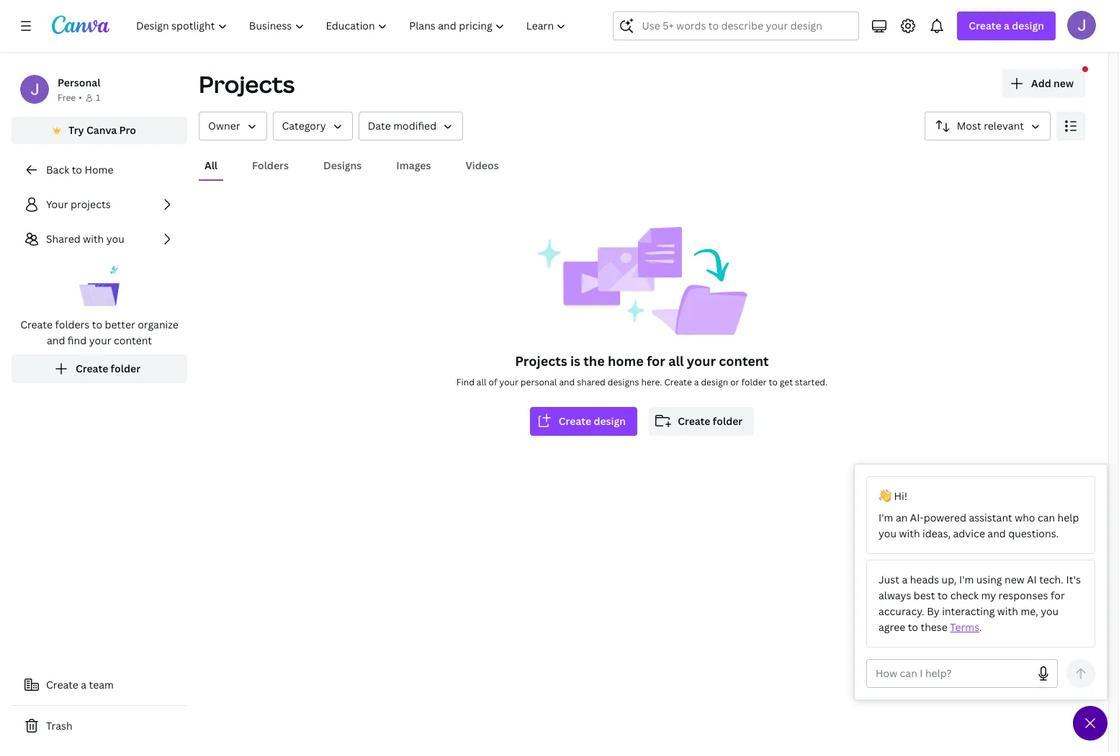 Task type: locate. For each thing, give the bounding box(es) containing it.
for
[[647, 352, 666, 370], [1051, 589, 1065, 602]]

1 horizontal spatial content
[[719, 352, 769, 370]]

1 horizontal spatial and
[[559, 376, 575, 388]]

folder
[[111, 362, 141, 375], [742, 376, 767, 388], [713, 414, 743, 428]]

for inside projects is the home for all your content find all of your personal and shared designs here. create a design or folder to get started.
[[647, 352, 666, 370]]

new left the ai
[[1005, 573, 1025, 586]]

•
[[79, 92, 82, 104]]

2 vertical spatial your
[[500, 376, 519, 388]]

folders button
[[246, 152, 295, 179]]

modified
[[393, 119, 437, 133]]

to left get
[[769, 376, 778, 388]]

new inside just a heads up, i'm using new ai tech. it's always best to check my responses for accuracy. by interacting with me, you agree to these
[[1005, 573, 1025, 586]]

content up or
[[719, 352, 769, 370]]

with right shared
[[83, 232, 104, 246]]

create a team button
[[12, 671, 187, 700]]

tech.
[[1040, 573, 1064, 586]]

1 vertical spatial and
[[559, 376, 575, 388]]

0 vertical spatial with
[[83, 232, 104, 246]]

0 vertical spatial you
[[106, 232, 124, 246]]

None search field
[[613, 12, 860, 40]]

you inside just a heads up, i'm using new ai tech. it's always best to check my responses for accuracy. by interacting with me, you agree to these
[[1041, 604, 1059, 618]]

responses
[[999, 589, 1049, 602]]

heads
[[910, 573, 940, 586]]

a right just
[[902, 573, 908, 586]]

and left find on the left top
[[47, 334, 65, 347]]

home
[[85, 163, 113, 177]]

2 vertical spatial you
[[1041, 604, 1059, 618]]

you
[[106, 232, 124, 246], [879, 527, 897, 540], [1041, 604, 1059, 618]]

create folder button down find on the left top
[[12, 354, 187, 383]]

with down ai-
[[899, 527, 921, 540]]

folder down better
[[111, 362, 141, 375]]

check
[[951, 589, 979, 602]]

2 horizontal spatial design
[[1012, 19, 1045, 32]]

a
[[1004, 19, 1010, 32], [694, 376, 699, 388], [902, 573, 908, 586], [81, 678, 87, 692]]

1 horizontal spatial projects
[[515, 352, 567, 370]]

Category button
[[273, 112, 353, 140]]

all
[[205, 159, 218, 172]]

2 vertical spatial and
[[988, 527, 1006, 540]]

projects
[[71, 197, 111, 211]]

to left better
[[92, 318, 102, 331]]

design inside "dropdown button"
[[1012, 19, 1045, 32]]

create design button
[[530, 407, 638, 436]]

ideas,
[[923, 527, 951, 540]]

better
[[105, 318, 135, 331]]

terms link
[[951, 620, 980, 634]]

projects inside projects is the home for all your content find all of your personal and shared designs here. create a design or folder to get started.
[[515, 352, 567, 370]]

you down your projects link at the top left of the page
[[106, 232, 124, 246]]

1 horizontal spatial new
[[1054, 76, 1074, 90]]

0 vertical spatial i'm
[[879, 511, 894, 525]]

1 horizontal spatial you
[[879, 527, 897, 540]]

images
[[397, 159, 431, 172]]

0 vertical spatial your
[[89, 334, 111, 347]]

find
[[457, 376, 475, 388]]

find
[[68, 334, 87, 347]]

2 vertical spatial with
[[998, 604, 1019, 618]]

you down an
[[879, 527, 897, 540]]

create folders to better organize and find your content
[[20, 318, 179, 347]]

1 vertical spatial new
[[1005, 573, 1025, 586]]

date modified
[[368, 119, 437, 133]]

0 horizontal spatial for
[[647, 352, 666, 370]]

designs button
[[318, 152, 368, 179]]

add new
[[1032, 76, 1074, 90]]

your inside create folders to better organize and find your content
[[89, 334, 111, 347]]

projects up 'owner' button
[[199, 68, 295, 99]]

try
[[68, 123, 84, 137]]

design down designs
[[594, 414, 626, 428]]

to inside create folders to better organize and find your content
[[92, 318, 102, 331]]

a inside just a heads up, i'm using new ai tech. it's always best to check my responses for accuracy. by interacting with me, you agree to these
[[902, 573, 908, 586]]

try canva pro
[[68, 123, 136, 137]]

i'm left an
[[879, 511, 894, 525]]

these
[[921, 620, 948, 634]]

create folder down or
[[678, 414, 743, 428]]

terms .
[[951, 620, 983, 634]]

a left the team at the bottom of page
[[81, 678, 87, 692]]

list
[[12, 190, 187, 383]]

1 vertical spatial projects
[[515, 352, 567, 370]]

and inside "i'm an ai-powered assistant who can help you with ideas, advice and questions."
[[988, 527, 1006, 540]]

a inside projects is the home for all your content find all of your personal and shared designs here. create a design or folder to get started.
[[694, 376, 699, 388]]

projects
[[199, 68, 295, 99], [515, 352, 567, 370]]

0 vertical spatial create folder button
[[12, 354, 187, 383]]

designs
[[324, 159, 362, 172]]

personal
[[58, 76, 100, 89]]

2 horizontal spatial with
[[998, 604, 1019, 618]]

just a heads up, i'm using new ai tech. it's always best to check my responses for accuracy. by interacting with me, you agree to these
[[879, 573, 1081, 634]]

me,
[[1021, 604, 1039, 618]]

projects up personal on the left of the page
[[515, 352, 567, 370]]

design left jacob simon image
[[1012, 19, 1045, 32]]

1 vertical spatial with
[[899, 527, 921, 540]]

started.
[[795, 376, 828, 388]]

images button
[[391, 152, 437, 179]]

organize
[[138, 318, 179, 331]]

and inside create folders to better organize and find your content
[[47, 334, 65, 347]]

all
[[669, 352, 684, 370], [477, 376, 487, 388]]

back
[[46, 163, 69, 177]]

top level navigation element
[[127, 12, 579, 40]]

0 horizontal spatial content
[[114, 334, 152, 347]]

Search search field
[[642, 12, 831, 40]]

date
[[368, 119, 391, 133]]

create folder button down or
[[649, 407, 755, 436]]

design left or
[[701, 376, 729, 388]]

with inside "i'm an ai-powered assistant who can help you with ideas, advice and questions."
[[899, 527, 921, 540]]

or
[[731, 376, 740, 388]]

and down is
[[559, 376, 575, 388]]

jacob simon image
[[1068, 11, 1097, 40]]

0 horizontal spatial i'm
[[879, 511, 894, 525]]

with inside just a heads up, i'm using new ai tech. it's always best to check my responses for accuracy. by interacting with me, you agree to these
[[998, 604, 1019, 618]]

for up here.
[[647, 352, 666, 370]]

0 vertical spatial create folder
[[76, 362, 141, 375]]

a up add new dropdown button
[[1004, 19, 1010, 32]]

0 horizontal spatial you
[[106, 232, 124, 246]]

trash link
[[12, 712, 187, 741]]

is
[[571, 352, 581, 370]]

Owner button
[[199, 112, 267, 140]]

by
[[927, 604, 940, 618]]

0 horizontal spatial and
[[47, 334, 65, 347]]

1 horizontal spatial all
[[669, 352, 684, 370]]

you right me,
[[1041, 604, 1059, 618]]

i'm up check
[[960, 573, 974, 586]]

using
[[977, 573, 1003, 586]]

and down assistant
[[988, 527, 1006, 540]]

0 vertical spatial projects
[[199, 68, 295, 99]]

1 horizontal spatial i'm
[[960, 573, 974, 586]]

add new button
[[1003, 69, 1086, 98]]

0 horizontal spatial design
[[594, 414, 626, 428]]

Sort by button
[[925, 112, 1051, 140]]

create inside create folders to better organize and find your content
[[20, 318, 53, 331]]

to inside projects is the home for all your content find all of your personal and shared designs here. create a design or folder to get started.
[[769, 376, 778, 388]]

1 vertical spatial i'm
[[960, 573, 974, 586]]

1 vertical spatial design
[[701, 376, 729, 388]]

1 vertical spatial create folder button
[[649, 407, 755, 436]]

new
[[1054, 76, 1074, 90], [1005, 573, 1025, 586]]

your
[[89, 334, 111, 347], [687, 352, 716, 370], [500, 376, 519, 388]]

create folder
[[76, 362, 141, 375], [678, 414, 743, 428]]

1 vertical spatial for
[[1051, 589, 1065, 602]]

a inside the create a design "dropdown button"
[[1004, 19, 1010, 32]]

1 horizontal spatial with
[[899, 527, 921, 540]]

1 vertical spatial create folder
[[678, 414, 743, 428]]

a for just a heads up, i'm using new ai tech. it's always best to check my responses for accuracy. by interacting with me, you agree to these
[[902, 573, 908, 586]]

1 vertical spatial you
[[879, 527, 897, 540]]

folder down or
[[713, 414, 743, 428]]

projects for projects is the home for all your content find all of your personal and shared designs here. create a design or folder to get started.
[[515, 352, 567, 370]]

0 horizontal spatial all
[[477, 376, 487, 388]]

create folder down create folders to better organize and find your content
[[76, 362, 141, 375]]

2 horizontal spatial and
[[988, 527, 1006, 540]]

1 vertical spatial your
[[687, 352, 716, 370]]

Ask Canva Assistant for help text field
[[876, 660, 1030, 687]]

new right add
[[1054, 76, 1074, 90]]

0 vertical spatial for
[[647, 352, 666, 370]]

1 horizontal spatial design
[[701, 376, 729, 388]]

1 horizontal spatial create folder
[[678, 414, 743, 428]]

0 vertical spatial folder
[[111, 362, 141, 375]]

shared with you link
[[12, 225, 187, 254]]

for down tech.
[[1051, 589, 1065, 602]]

0 vertical spatial design
[[1012, 19, 1045, 32]]

and
[[47, 334, 65, 347], [559, 376, 575, 388], [988, 527, 1006, 540]]

1 horizontal spatial for
[[1051, 589, 1065, 602]]

0 horizontal spatial your
[[89, 334, 111, 347]]

0 horizontal spatial with
[[83, 232, 104, 246]]

2 horizontal spatial you
[[1041, 604, 1059, 618]]

all left of
[[477, 376, 487, 388]]

1 vertical spatial content
[[719, 352, 769, 370]]

0 horizontal spatial create folder
[[76, 362, 141, 375]]

folder inside projects is the home for all your content find all of your personal and shared designs here. create a design or folder to get started.
[[742, 376, 767, 388]]

0 horizontal spatial projects
[[199, 68, 295, 99]]

you inside "i'm an ai-powered assistant who can help you with ideas, advice and questions."
[[879, 527, 897, 540]]

my
[[982, 589, 997, 602]]

create a team
[[46, 678, 114, 692]]

0 vertical spatial and
[[47, 334, 65, 347]]

0 vertical spatial new
[[1054, 76, 1074, 90]]

2 vertical spatial design
[[594, 414, 626, 428]]

with left me,
[[998, 604, 1019, 618]]

content inside projects is the home for all your content find all of your personal and shared designs here. create a design or folder to get started.
[[719, 352, 769, 370]]

all right the home on the top right
[[669, 352, 684, 370]]

a inside create a team button
[[81, 678, 87, 692]]

0 vertical spatial content
[[114, 334, 152, 347]]

design
[[1012, 19, 1045, 32], [701, 376, 729, 388], [594, 414, 626, 428]]

content
[[114, 334, 152, 347], [719, 352, 769, 370]]

1 vertical spatial folder
[[742, 376, 767, 388]]

i'm
[[879, 511, 894, 525], [960, 573, 974, 586]]

content down better
[[114, 334, 152, 347]]

a left or
[[694, 376, 699, 388]]

back to home link
[[12, 156, 187, 184]]

folder right or
[[742, 376, 767, 388]]

owner
[[208, 119, 240, 133]]

0 horizontal spatial new
[[1005, 573, 1025, 586]]

free •
[[58, 92, 82, 104]]



Task type: vqa. For each thing, say whether or not it's contained in the screenshot.
Ask Canva Assistant For Help text field
yes



Task type: describe. For each thing, give the bounding box(es) containing it.
relevant
[[984, 119, 1025, 133]]

2 vertical spatial folder
[[713, 414, 743, 428]]

category
[[282, 119, 326, 133]]

1 vertical spatial all
[[477, 376, 487, 388]]

advice
[[954, 527, 986, 540]]

just
[[879, 573, 900, 586]]

and inside projects is the home for all your content find all of your personal and shared designs here. create a design or folder to get started.
[[559, 376, 575, 388]]

shared
[[577, 376, 606, 388]]

try canva pro button
[[12, 117, 187, 144]]

👋
[[879, 489, 892, 503]]

accuracy.
[[879, 604, 925, 618]]

create design
[[559, 414, 626, 428]]

a for create a team
[[81, 678, 87, 692]]

hi!
[[894, 489, 908, 503]]

you inside list
[[106, 232, 124, 246]]

personal
[[521, 376, 557, 388]]

create inside projects is the home for all your content find all of your personal and shared designs here. create a design or folder to get started.
[[665, 376, 692, 388]]

who
[[1015, 511, 1036, 525]]

shared with you
[[46, 232, 124, 246]]

a for create a design
[[1004, 19, 1010, 32]]

most
[[957, 119, 982, 133]]

add
[[1032, 76, 1052, 90]]

create a design
[[969, 19, 1045, 32]]

shared
[[46, 232, 80, 246]]

Date modified button
[[359, 112, 463, 140]]

list containing your projects
[[12, 190, 187, 383]]

1 horizontal spatial create folder button
[[649, 407, 755, 436]]

your
[[46, 197, 68, 211]]

create a design button
[[958, 12, 1056, 40]]

pro
[[119, 123, 136, 137]]

with inside list
[[83, 232, 104, 246]]

terms
[[951, 620, 980, 634]]

projects is the home for all your content find all of your personal and shared designs here. create a design or folder to get started.
[[457, 352, 828, 388]]

get
[[780, 376, 793, 388]]

trash
[[46, 719, 72, 733]]

back to home
[[46, 163, 113, 177]]

to down up,
[[938, 589, 948, 602]]

folders
[[252, 159, 289, 172]]

videos
[[466, 159, 499, 172]]

for inside just a heads up, i'm using new ai tech. it's always best to check my responses for accuracy. by interacting with me, you agree to these
[[1051, 589, 1065, 602]]

agree
[[879, 620, 906, 634]]

most relevant
[[957, 119, 1025, 133]]

interacting
[[943, 604, 995, 618]]

projects for projects
[[199, 68, 295, 99]]

powered
[[924, 511, 967, 525]]

all button
[[199, 152, 223, 179]]

0 horizontal spatial create folder button
[[12, 354, 187, 383]]

here.
[[642, 376, 662, 388]]

the
[[584, 352, 605, 370]]

.
[[980, 620, 983, 634]]

your projects link
[[12, 190, 187, 219]]

of
[[489, 376, 498, 388]]

team
[[89, 678, 114, 692]]

create folder inside list
[[76, 362, 141, 375]]

assistant panel dialog
[[855, 464, 1108, 700]]

can
[[1038, 511, 1056, 525]]

videos button
[[460, 152, 505, 179]]

create inside "dropdown button"
[[969, 19, 1002, 32]]

help
[[1058, 511, 1080, 525]]

i'm inside just a heads up, i'm using new ai tech. it's always best to check my responses for accuracy. by interacting with me, you agree to these
[[960, 573, 974, 586]]

ai
[[1028, 573, 1037, 586]]

folder inside list
[[111, 362, 141, 375]]

1 horizontal spatial your
[[500, 376, 519, 388]]

to right back at the top left of page
[[72, 163, 82, 177]]

👋 hi!
[[879, 489, 908, 503]]

assistant
[[969, 511, 1013, 525]]

folders
[[55, 318, 90, 331]]

content inside create folders to better organize and find your content
[[114, 334, 152, 347]]

new inside dropdown button
[[1054, 76, 1074, 90]]

best
[[914, 589, 936, 602]]

i'm inside "i'm an ai-powered assistant who can help you with ideas, advice and questions."
[[879, 511, 894, 525]]

2 horizontal spatial your
[[687, 352, 716, 370]]

always
[[879, 589, 912, 602]]

to down accuracy.
[[908, 620, 919, 634]]

designs
[[608, 376, 639, 388]]

design inside projects is the home for all your content find all of your personal and shared designs here. create a design or folder to get started.
[[701, 376, 729, 388]]

design inside button
[[594, 414, 626, 428]]

an
[[896, 511, 908, 525]]

1
[[96, 92, 100, 104]]

free
[[58, 92, 76, 104]]

questions.
[[1009, 527, 1059, 540]]

home
[[608, 352, 644, 370]]

it's
[[1067, 573, 1081, 586]]

0 vertical spatial all
[[669, 352, 684, 370]]

up,
[[942, 573, 957, 586]]



